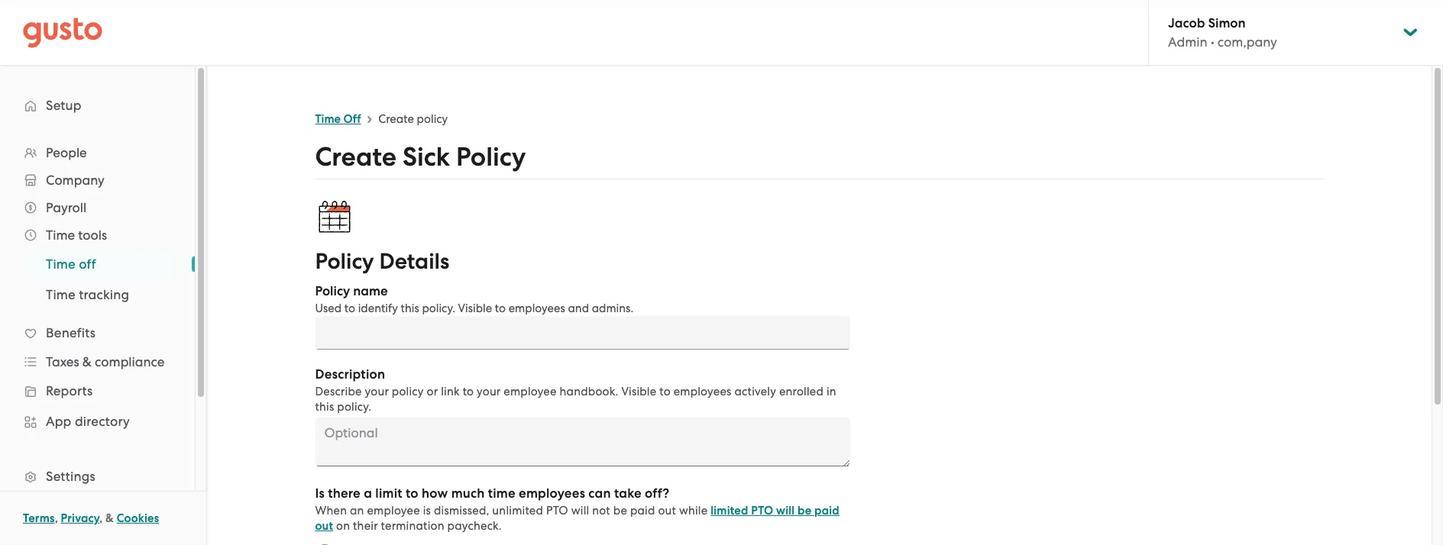 Task type: locate. For each thing, give the bounding box(es) containing it.
policy up used
[[315, 283, 350, 300]]

, left privacy link
[[55, 512, 58, 526]]

your down description
[[365, 385, 389, 399]]

describe
[[315, 385, 362, 399]]

2 , from the left
[[99, 512, 103, 526]]

1 list from the top
[[0, 139, 195, 546]]

out
[[658, 504, 676, 518], [315, 520, 333, 533]]

policy. inside policy name used to identify this policy. visible to employees and admins.
[[422, 302, 455, 316]]

0 horizontal spatial this
[[315, 400, 334, 414]]

1 vertical spatial policy.
[[337, 400, 372, 414]]

2 be from the left
[[798, 504, 812, 518]]

used
[[315, 302, 342, 316]]

be
[[613, 504, 627, 518], [798, 504, 812, 518]]

2 will from the left
[[776, 504, 795, 518]]

1 vertical spatial employee
[[367, 504, 420, 518]]

paycheck.
[[447, 520, 502, 533]]

0 horizontal spatial &
[[82, 355, 92, 370]]

payroll
[[46, 200, 87, 215]]

1 horizontal spatial pto
[[751, 504, 774, 518]]

company
[[46, 173, 104, 188]]

1 vertical spatial create
[[315, 141, 397, 173]]

1 horizontal spatial visible
[[622, 385, 657, 399]]

out down the off?
[[658, 504, 676, 518]]

1 horizontal spatial your
[[477, 385, 501, 399]]

how
[[422, 486, 448, 502]]

time for time off
[[46, 257, 76, 272]]

employee
[[504, 385, 557, 399], [367, 504, 420, 518]]

0 horizontal spatial pto
[[546, 504, 568, 518]]

create
[[379, 112, 414, 126], [315, 141, 397, 173]]

policy name used to identify this policy. visible to employees and admins.
[[315, 283, 634, 316]]

be down take at bottom
[[613, 504, 627, 518]]

policy up sick
[[417, 112, 448, 126]]

1 horizontal spatial will
[[776, 504, 795, 518]]

employee down limit
[[367, 504, 420, 518]]

employees left actively
[[674, 385, 732, 399]]

1 will from the left
[[571, 504, 590, 518]]

time left off
[[315, 112, 341, 126]]

0 horizontal spatial your
[[365, 385, 389, 399]]

on
[[336, 520, 350, 533]]

1 be from the left
[[613, 504, 627, 518]]

1 vertical spatial out
[[315, 520, 333, 533]]

benefits link
[[15, 319, 180, 347]]

0 horizontal spatial ,
[[55, 512, 58, 526]]

list containing time off
[[0, 249, 195, 310]]

& left cookies on the bottom left of the page
[[106, 512, 114, 526]]

pto right limited
[[751, 504, 774, 518]]

0 horizontal spatial paid
[[630, 504, 655, 518]]

2 paid from the left
[[815, 504, 840, 518]]

people button
[[15, 139, 180, 167]]

time tools
[[46, 228, 107, 243]]

app directory
[[46, 414, 130, 429]]

unlimited
[[492, 504, 543, 518]]

off
[[79, 257, 96, 272]]

description
[[315, 367, 385, 383]]

people
[[46, 145, 87, 160]]

1 your from the left
[[365, 385, 389, 399]]

time down payroll
[[46, 228, 75, 243]]

description describe your policy or link to your employee handbook. visible to employees actively enrolled in this policy.
[[315, 367, 837, 414]]

a
[[364, 486, 372, 502]]

1 vertical spatial policy
[[315, 248, 374, 275]]

be right limited
[[798, 504, 812, 518]]

1 horizontal spatial out
[[658, 504, 676, 518]]

policy details
[[315, 248, 450, 275]]

visible inside description describe your policy or link to your employee handbook. visible to employees actively enrolled in this policy.
[[622, 385, 657, 399]]

1 vertical spatial visible
[[622, 385, 657, 399]]

1 vertical spatial policy
[[392, 385, 424, 399]]

terms , privacy , & cookies
[[23, 512, 159, 526]]

1 horizontal spatial ,
[[99, 512, 103, 526]]

policy inside policy name used to identify this policy. visible to employees and admins.
[[315, 283, 350, 300]]

this right 'identify'
[[401, 302, 419, 316]]

1 vertical spatial employees
[[674, 385, 732, 399]]

&
[[82, 355, 92, 370], [106, 512, 114, 526]]

pto right unlimited
[[546, 504, 568, 518]]

policy up name
[[315, 248, 374, 275]]

Policy name text field
[[315, 316, 850, 350]]

on their termination paycheck.
[[333, 520, 502, 533]]

off?
[[645, 486, 670, 502]]

policy. down describe
[[337, 400, 372, 414]]

employees up limited pto will be paid out link
[[519, 486, 585, 502]]

reports link
[[15, 377, 180, 405]]

1 horizontal spatial policy.
[[422, 302, 455, 316]]

admins.
[[592, 302, 634, 316]]

terms link
[[23, 512, 55, 526]]

0 vertical spatial visible
[[458, 302, 492, 316]]

1 horizontal spatial this
[[401, 302, 419, 316]]

0 vertical spatial this
[[401, 302, 419, 316]]

your
[[365, 385, 389, 399], [477, 385, 501, 399]]

policy left or
[[392, 385, 424, 399]]

details
[[379, 248, 450, 275]]

policy. inside description describe your policy or link to your employee handbook. visible to employees actively enrolled in this policy.
[[337, 400, 372, 414]]

time left 'off'
[[46, 257, 76, 272]]

employee left handbook. at bottom left
[[504, 385, 557, 399]]

time inside dropdown button
[[46, 228, 75, 243]]

taxes
[[46, 355, 79, 370]]

employees left and
[[509, 302, 565, 316]]

be inside limited pto will be paid out
[[798, 504, 812, 518]]

privacy link
[[61, 512, 99, 526]]

policy
[[456, 141, 526, 173], [315, 248, 374, 275], [315, 283, 350, 300]]

0 vertical spatial policy
[[417, 112, 448, 126]]

identify
[[358, 302, 398, 316]]

0 vertical spatial policy.
[[422, 302, 455, 316]]

create down off
[[315, 141, 397, 173]]

1 horizontal spatial paid
[[815, 504, 840, 518]]

limited
[[711, 504, 749, 518]]

policy. down details
[[422, 302, 455, 316]]

time off link
[[28, 251, 180, 278]]

visible inside policy name used to identify this policy. visible to employees and admins.
[[458, 302, 492, 316]]

will left 'not'
[[571, 504, 590, 518]]

1 horizontal spatial be
[[798, 504, 812, 518]]

will right limited
[[776, 504, 795, 518]]

home image
[[23, 17, 102, 48]]

employees
[[509, 302, 565, 316], [674, 385, 732, 399], [519, 486, 585, 502]]

while
[[679, 504, 708, 518]]

policy.
[[422, 302, 455, 316], [337, 400, 372, 414]]

1 vertical spatial this
[[315, 400, 334, 414]]

None radio
[[308, 537, 341, 546]]

company button
[[15, 167, 180, 194]]

time off
[[315, 112, 361, 126]]

0 horizontal spatial out
[[315, 520, 333, 533]]

0 vertical spatial employee
[[504, 385, 557, 399]]

time
[[315, 112, 341, 126], [46, 228, 75, 243], [46, 257, 76, 272], [46, 287, 76, 303]]

& right taxes
[[82, 355, 92, 370]]

0 horizontal spatial be
[[613, 504, 627, 518]]

will
[[571, 504, 590, 518], [776, 504, 795, 518]]

compliance
[[95, 355, 165, 370]]

time down time off
[[46, 287, 76, 303]]

0 vertical spatial &
[[82, 355, 92, 370]]

paid
[[630, 504, 655, 518], [815, 504, 840, 518]]

0 vertical spatial create
[[379, 112, 414, 126]]

0 horizontal spatial policy.
[[337, 400, 372, 414]]

policy for details
[[315, 248, 374, 275]]

termination
[[381, 520, 445, 533]]

2 pto from the left
[[751, 504, 774, 518]]

to
[[344, 302, 355, 316], [495, 302, 506, 316], [463, 385, 474, 399], [660, 385, 671, 399], [406, 486, 419, 502]]

dismissed,
[[434, 504, 489, 518]]

policy right sick
[[456, 141, 526, 173]]

this
[[401, 302, 419, 316], [315, 400, 334, 414]]

visible
[[458, 302, 492, 316], [622, 385, 657, 399]]

create right off
[[379, 112, 414, 126]]

off
[[344, 112, 361, 126]]

employees inside policy name used to identify this policy. visible to employees and admins.
[[509, 302, 565, 316]]

0 horizontal spatial visible
[[458, 302, 492, 316]]

0 vertical spatial employees
[[509, 302, 565, 316]]

0 horizontal spatial will
[[571, 504, 590, 518]]

limit
[[375, 486, 403, 502]]

2 vertical spatial policy
[[315, 283, 350, 300]]

1 horizontal spatial employee
[[504, 385, 557, 399]]

out down "when"
[[315, 520, 333, 533]]

is
[[423, 504, 431, 518]]

in
[[827, 385, 837, 399]]

jacob
[[1168, 15, 1205, 31]]

time off
[[46, 257, 96, 272]]

terms
[[23, 512, 55, 526]]

gusto navigation element
[[0, 66, 195, 546]]

list
[[0, 139, 195, 546], [0, 249, 195, 310]]

time for time tools
[[46, 228, 75, 243]]

1 horizontal spatial &
[[106, 512, 114, 526]]

app directory link
[[15, 408, 180, 436]]

2 list from the top
[[0, 249, 195, 310]]

this down describe
[[315, 400, 334, 414]]

, left cookies on the bottom left of the page
[[99, 512, 103, 526]]

your right link
[[477, 385, 501, 399]]



Task type: describe. For each thing, give the bounding box(es) containing it.
taxes & compliance button
[[15, 348, 180, 376]]

0 vertical spatial policy
[[456, 141, 526, 173]]

cookies button
[[117, 510, 159, 528]]

tools
[[78, 228, 107, 243]]

enrolled
[[779, 385, 824, 399]]

privacy
[[61, 512, 99, 526]]

reports
[[46, 384, 93, 399]]

time tools button
[[15, 222, 180, 249]]

& inside taxes & compliance dropdown button
[[82, 355, 92, 370]]

tracking
[[79, 287, 129, 303]]

setup link
[[15, 92, 180, 119]]

policy for name
[[315, 283, 350, 300]]

jacob simon admin • com,pany
[[1168, 15, 1277, 50]]

this inside description describe your policy or link to your employee handbook. visible to employees actively enrolled in this policy.
[[315, 400, 334, 414]]

create for create policy
[[379, 112, 414, 126]]

benefits
[[46, 326, 96, 341]]

time tracking link
[[28, 281, 180, 309]]

much
[[451, 486, 485, 502]]

paid inside limited pto will be paid out
[[815, 504, 840, 518]]

pto inside limited pto will be paid out
[[751, 504, 774, 518]]

payroll button
[[15, 194, 180, 222]]

simon
[[1209, 15, 1246, 31]]

time off link
[[315, 112, 361, 126]]

when
[[315, 504, 347, 518]]

there
[[328, 486, 361, 502]]

handbook.
[[560, 385, 619, 399]]

Description text field
[[315, 418, 850, 467]]

cookies
[[117, 512, 159, 526]]

name
[[353, 283, 388, 300]]

0 vertical spatial out
[[658, 504, 676, 518]]

is
[[315, 486, 325, 502]]

time
[[488, 486, 516, 502]]

an
[[350, 504, 364, 518]]

•
[[1211, 34, 1215, 50]]

employees inside description describe your policy or link to your employee handbook. visible to employees actively enrolled in this policy.
[[674, 385, 732, 399]]

will inside limited pto will be paid out
[[776, 504, 795, 518]]

is there a limit to how much time employees can take off?
[[315, 486, 670, 502]]

taxes & compliance
[[46, 355, 165, 370]]

policy inside description describe your policy or link to your employee handbook. visible to employees actively enrolled in this policy.
[[392, 385, 424, 399]]

app
[[46, 414, 71, 429]]

1 vertical spatial &
[[106, 512, 114, 526]]

setup
[[46, 98, 82, 113]]

take
[[614, 486, 642, 502]]

create sick policy
[[315, 141, 526, 173]]

1 paid from the left
[[630, 504, 655, 518]]

1 , from the left
[[55, 512, 58, 526]]

sick
[[403, 141, 450, 173]]

when an employee is dismissed, unlimited pto will not be paid out while
[[315, 504, 708, 518]]

1 pto from the left
[[546, 504, 568, 518]]

2 your from the left
[[477, 385, 501, 399]]

time for time off
[[315, 112, 341, 126]]

not
[[592, 504, 610, 518]]

employee inside description describe your policy or link to your employee handbook. visible to employees actively enrolled in this policy.
[[504, 385, 557, 399]]

this inside policy name used to identify this policy. visible to employees and admins.
[[401, 302, 419, 316]]

com,pany
[[1218, 34, 1277, 50]]

actively
[[735, 385, 776, 399]]

0 horizontal spatial employee
[[367, 504, 420, 518]]

out inside limited pto will be paid out
[[315, 520, 333, 533]]

create policy
[[379, 112, 448, 126]]

list containing people
[[0, 139, 195, 546]]

or
[[427, 385, 438, 399]]

limited pto will be paid out link
[[315, 504, 840, 533]]

time tracking
[[46, 287, 129, 303]]

settings link
[[15, 463, 180, 491]]

admin
[[1168, 34, 1208, 50]]

limited pto will be paid out
[[315, 504, 840, 533]]

time for time tracking
[[46, 287, 76, 303]]

2 vertical spatial employees
[[519, 486, 585, 502]]

link
[[441, 385, 460, 399]]

can
[[589, 486, 611, 502]]

settings
[[46, 469, 95, 484]]

directory
[[75, 414, 130, 429]]

their
[[353, 520, 378, 533]]

and
[[568, 302, 589, 316]]

create for create sick policy
[[315, 141, 397, 173]]



Task type: vqa. For each thing, say whether or not it's contained in the screenshot.
policy name text field
yes



